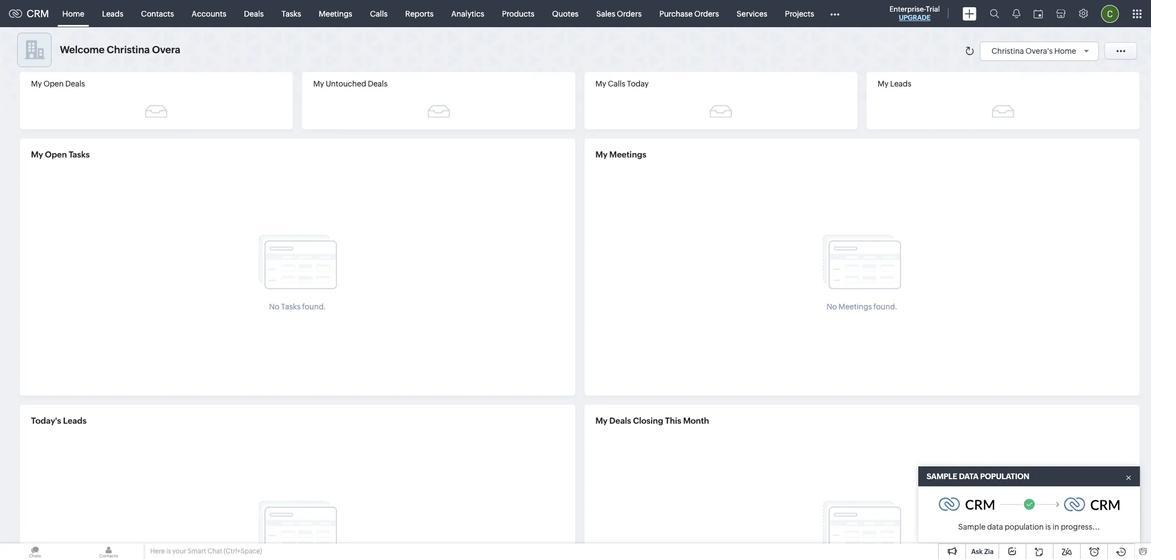 Task type: vqa. For each thing, say whether or not it's contained in the screenshot.
Templates
no



Task type: describe. For each thing, give the bounding box(es) containing it.
my calls today
[[596, 79, 649, 88]]

my untouched deals
[[313, 79, 388, 88]]

(ctrl+space)
[[224, 547, 262, 555]]

my for my leads
[[878, 79, 889, 88]]

1 vertical spatial home
[[1055, 46, 1077, 55]]

0 horizontal spatial christina
[[107, 44, 150, 55]]

untouched
[[326, 79, 367, 88]]

found. for my open tasks
[[302, 302, 326, 311]]

Other Modules field
[[824, 5, 848, 22]]

services
[[737, 9, 768, 18]]

open for deals
[[43, 79, 64, 88]]

tasks link
[[273, 0, 310, 27]]

2 vertical spatial tasks
[[281, 302, 301, 311]]

chats image
[[0, 544, 70, 559]]

1 vertical spatial tasks
[[69, 150, 90, 159]]

my open deals
[[31, 79, 85, 88]]

welcome christina overa
[[60, 44, 180, 55]]

analytics link
[[443, 0, 493, 27]]

orders for sales orders
[[617, 9, 642, 18]]

projects
[[786, 9, 815, 18]]

services link
[[728, 0, 777, 27]]

1 vertical spatial calls
[[608, 79, 626, 88]]

purchase orders link
[[651, 0, 728, 27]]

create menu image
[[963, 7, 977, 20]]

purchase orders
[[660, 9, 719, 18]]

analytics
[[452, 9, 485, 18]]

1 horizontal spatial is
[[1046, 522, 1052, 531]]

leads for my leads
[[891, 79, 912, 88]]

no tasks found.
[[269, 302, 326, 311]]

christina overa's home
[[992, 46, 1077, 55]]

your
[[172, 547, 186, 555]]

1 horizontal spatial christina
[[992, 46, 1025, 55]]

leads for today's leads
[[63, 416, 87, 425]]

contacts
[[141, 9, 174, 18]]

today's
[[31, 416, 61, 425]]

home link
[[54, 0, 93, 27]]

zia
[[985, 548, 994, 556]]

leads link
[[93, 0, 132, 27]]

accounts link
[[183, 0, 235, 27]]

sample for sample data population
[[927, 472, 958, 481]]

profile element
[[1095, 0, 1126, 27]]

progress...
[[1062, 522, 1101, 531]]

search image
[[991, 9, 1000, 18]]

my open tasks
[[31, 150, 90, 159]]

here is your smart chat (ctrl+space)
[[150, 547, 262, 555]]

overa's
[[1026, 46, 1054, 55]]

no for my open tasks
[[269, 302, 280, 311]]

welcome
[[60, 44, 105, 55]]

enterprise-trial upgrade
[[890, 5, 941, 22]]

reports link
[[397, 0, 443, 27]]

0 vertical spatial tasks
[[282, 9, 301, 18]]

calendar image
[[1034, 9, 1044, 18]]

meetings link
[[310, 0, 361, 27]]

overa
[[152, 44, 180, 55]]

ask zia
[[972, 548, 994, 556]]

closing
[[634, 416, 664, 425]]

0 vertical spatial calls
[[370, 9, 388, 18]]

projects link
[[777, 0, 824, 27]]

accounts
[[192, 9, 226, 18]]

smart
[[188, 547, 206, 555]]

sales
[[597, 9, 616, 18]]

this
[[666, 416, 682, 425]]

my for my open deals
[[31, 79, 42, 88]]

search element
[[984, 0, 1007, 27]]

products link
[[493, 0, 544, 27]]

my for my calls today
[[596, 79, 607, 88]]



Task type: locate. For each thing, give the bounding box(es) containing it.
0 horizontal spatial orders
[[617, 9, 642, 18]]

meetings for my meetings
[[610, 150, 647, 159]]

ask
[[972, 548, 983, 556]]

my leads
[[878, 79, 912, 88]]

trial
[[927, 5, 941, 13]]

1 horizontal spatial found.
[[874, 302, 898, 311]]

enterprise-
[[890, 5, 927, 13]]

2 no from the left
[[827, 302, 838, 311]]

christina
[[107, 44, 150, 55], [992, 46, 1025, 55]]

2 found. from the left
[[874, 302, 898, 311]]

0 vertical spatial meetings
[[319, 9, 353, 18]]

1 found. from the left
[[302, 302, 326, 311]]

0 horizontal spatial found.
[[302, 302, 326, 311]]

crm
[[27, 8, 49, 19]]

deals left closing
[[610, 416, 632, 425]]

found.
[[302, 302, 326, 311], [874, 302, 898, 311]]

christina left overa
[[107, 44, 150, 55]]

deals link
[[235, 0, 273, 27]]

profile image
[[1102, 5, 1120, 22]]

0 horizontal spatial no
[[269, 302, 280, 311]]

0 horizontal spatial calls
[[370, 9, 388, 18]]

data
[[988, 522, 1004, 531]]

home right overa's
[[1055, 46, 1077, 55]]

1 horizontal spatial meetings
[[610, 150, 647, 159]]

christina overa's home link
[[992, 46, 1094, 55]]

population
[[981, 472, 1030, 481]]

crm link
[[9, 8, 49, 19]]

signals element
[[1007, 0, 1028, 27]]

1 horizontal spatial calls
[[608, 79, 626, 88]]

tasks
[[282, 9, 301, 18], [69, 150, 90, 159], [281, 302, 301, 311]]

my for my open tasks
[[31, 150, 43, 159]]

deals left 'tasks' link
[[244, 9, 264, 18]]

0 vertical spatial sample
[[927, 472, 958, 481]]

is
[[1046, 522, 1052, 531], [166, 547, 171, 555]]

today's leads
[[31, 416, 87, 425]]

sales orders
[[597, 9, 642, 18]]

in
[[1053, 522, 1060, 531]]

home right crm
[[62, 9, 84, 18]]

1 vertical spatial sample
[[959, 522, 986, 531]]

chat
[[208, 547, 222, 555]]

1 horizontal spatial home
[[1055, 46, 1077, 55]]

0 horizontal spatial leads
[[63, 416, 87, 425]]

my meetings
[[596, 150, 647, 159]]

leads inside 'link'
[[102, 9, 123, 18]]

home
[[62, 9, 84, 18], [1055, 46, 1077, 55]]

0 vertical spatial is
[[1046, 522, 1052, 531]]

1 orders from the left
[[617, 9, 642, 18]]

meetings for no meetings found.
[[839, 302, 873, 311]]

1 horizontal spatial orders
[[695, 9, 719, 18]]

0 horizontal spatial is
[[166, 547, 171, 555]]

orders right purchase
[[695, 9, 719, 18]]

no
[[269, 302, 280, 311], [827, 302, 838, 311]]

0 horizontal spatial home
[[62, 9, 84, 18]]

meetings
[[319, 9, 353, 18], [610, 150, 647, 159], [839, 302, 873, 311]]

deals
[[244, 9, 264, 18], [65, 79, 85, 88], [368, 79, 388, 88], [610, 416, 632, 425]]

1 horizontal spatial leads
[[102, 9, 123, 18]]

1 vertical spatial meetings
[[610, 150, 647, 159]]

christina left overa's
[[992, 46, 1025, 55]]

population
[[1005, 522, 1045, 531]]

2 horizontal spatial meetings
[[839, 302, 873, 311]]

crm image
[[1065, 498, 1120, 511]]

0 vertical spatial leads
[[102, 9, 123, 18]]

orders for purchase orders
[[695, 9, 719, 18]]

my
[[31, 79, 42, 88], [313, 79, 324, 88], [596, 79, 607, 88], [878, 79, 889, 88], [31, 150, 43, 159], [596, 150, 608, 159], [596, 416, 608, 425]]

create menu element
[[957, 0, 984, 27]]

sample for sample data population is in progress...
[[959, 522, 986, 531]]

purchase
[[660, 9, 693, 18]]

is left in
[[1046, 522, 1052, 531]]

open
[[43, 79, 64, 88], [45, 150, 67, 159]]

is left your
[[166, 547, 171, 555]]

deals right untouched
[[368, 79, 388, 88]]

calls left reports
[[370, 9, 388, 18]]

2 vertical spatial leads
[[63, 416, 87, 425]]

2 vertical spatial meetings
[[839, 302, 873, 311]]

0 horizontal spatial meetings
[[319, 9, 353, 18]]

sample data population
[[927, 472, 1030, 481]]

1 horizontal spatial sample
[[959, 522, 986, 531]]

sales orders link
[[588, 0, 651, 27]]

sample
[[927, 472, 958, 481], [959, 522, 986, 531]]

deals down welcome at the top left of the page
[[65, 79, 85, 88]]

quotes
[[553, 9, 579, 18]]

my for my meetings
[[596, 150, 608, 159]]

contacts image
[[74, 544, 144, 559]]

upgrade
[[900, 14, 931, 22]]

sample data population is in progress...
[[959, 522, 1101, 531]]

my deals closing this month
[[596, 416, 710, 425]]

no meetings found.
[[827, 302, 898, 311]]

reports
[[406, 9, 434, 18]]

my for my untouched deals
[[313, 79, 324, 88]]

open for tasks
[[45, 150, 67, 159]]

orders
[[617, 9, 642, 18], [695, 9, 719, 18]]

0 vertical spatial open
[[43, 79, 64, 88]]

orders right sales
[[617, 9, 642, 18]]

leads
[[102, 9, 123, 18], [891, 79, 912, 88], [63, 416, 87, 425]]

my for my deals closing this month
[[596, 416, 608, 425]]

0 vertical spatial home
[[62, 9, 84, 18]]

found. for my meetings
[[874, 302, 898, 311]]

products
[[502, 9, 535, 18]]

1 vertical spatial is
[[166, 547, 171, 555]]

month
[[684, 416, 710, 425]]

signals image
[[1013, 9, 1021, 18]]

1 vertical spatial leads
[[891, 79, 912, 88]]

quotes link
[[544, 0, 588, 27]]

1 horizontal spatial no
[[827, 302, 838, 311]]

calls link
[[361, 0, 397, 27]]

no for my meetings
[[827, 302, 838, 311]]

0 horizontal spatial sample
[[927, 472, 958, 481]]

here
[[150, 547, 165, 555]]

calls left the today
[[608, 79, 626, 88]]

1 vertical spatial open
[[45, 150, 67, 159]]

2 orders from the left
[[695, 9, 719, 18]]

2 horizontal spatial leads
[[891, 79, 912, 88]]

contacts link
[[132, 0, 183, 27]]

1 no from the left
[[269, 302, 280, 311]]

today
[[627, 79, 649, 88]]

data
[[960, 472, 979, 481]]

calls
[[370, 9, 388, 18], [608, 79, 626, 88]]



